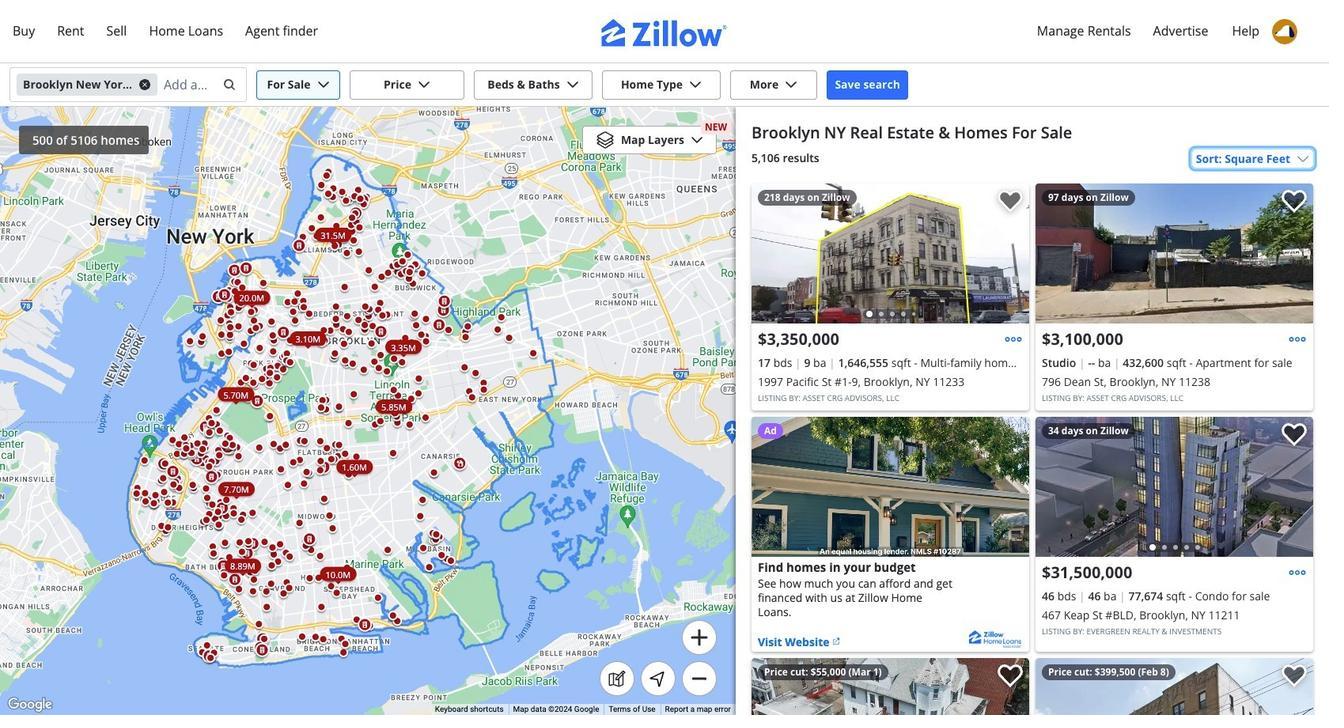 Task type: describe. For each thing, give the bounding box(es) containing it.
796 dean st, brooklyn, ny 11238 image
[[1036, 184, 1314, 324]]

location outline image
[[649, 670, 668, 689]]

remove tag image
[[138, 78, 151, 91]]

advertisement element
[[752, 417, 1030, 652]]



Task type: locate. For each thing, give the bounding box(es) containing it.
map-zoom-control-buttons group
[[682, 620, 717, 696]]

map region
[[0, 30, 823, 715]]

property images, use arrow keys to navigate, image 1 of 22 group
[[752, 184, 1030, 328]]

zillow logo image
[[601, 19, 728, 47]]

filters element
[[0, 63, 1330, 107]]

your profile default icon image
[[1273, 19, 1298, 44]]

property images, use arrow keys to navigate, image 1 of 5 group
[[1036, 417, 1314, 561]]

Add another location text field
[[164, 72, 213, 97]]

clear field image
[[221, 78, 233, 91]]

google image
[[4, 695, 56, 715]]

main navigation
[[0, 0, 1330, 63]]

1997 pacific st #1-9, brooklyn, ny 11233 image
[[752, 184, 1030, 324]]

main content
[[736, 107, 1330, 715]]

467 keap st #bld, brooklyn, ny 11211 image
[[1036, 417, 1314, 557]]



Task type: vqa. For each thing, say whether or not it's contained in the screenshot.
Google image
yes



